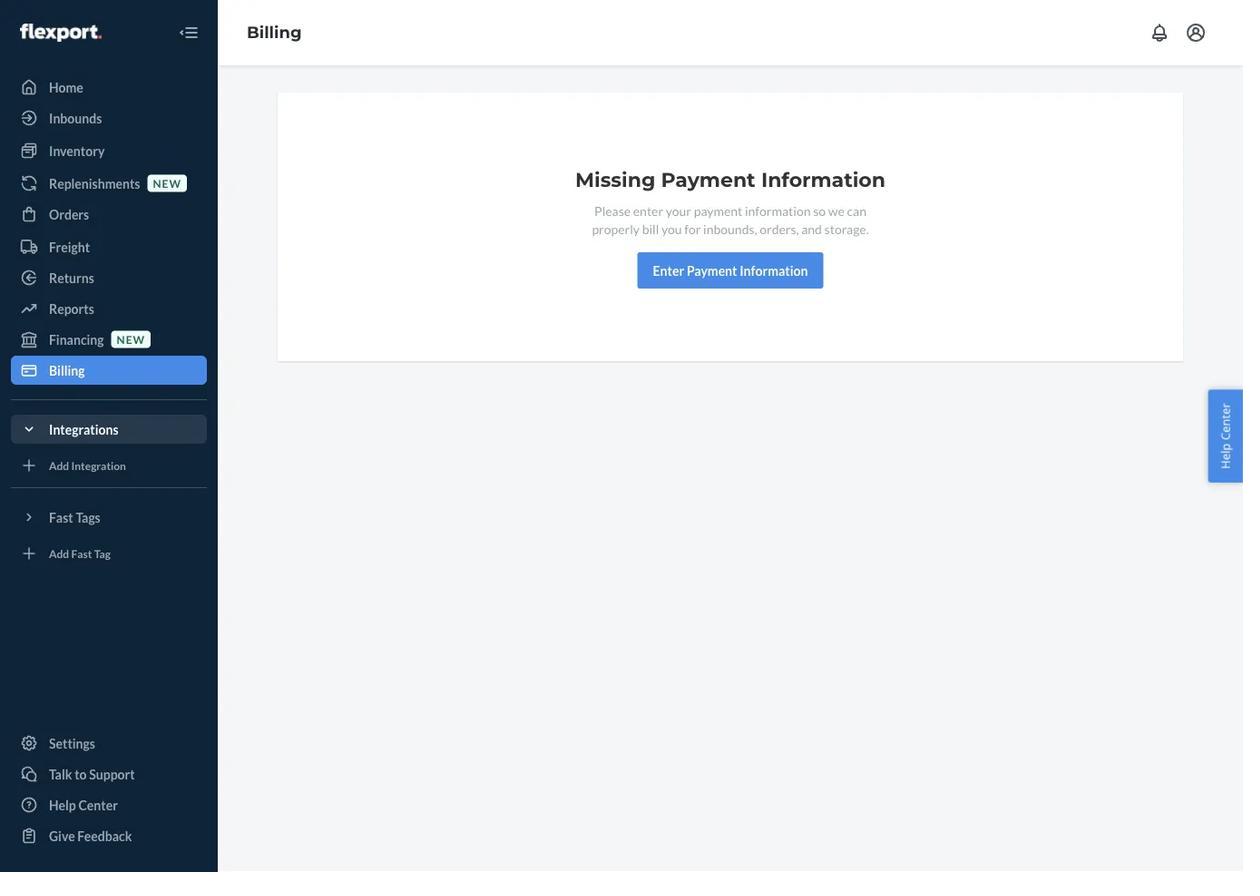 Task type: locate. For each thing, give the bounding box(es) containing it.
information up so
[[761, 167, 886, 192]]

add integration link
[[11, 451, 207, 480]]

1 vertical spatial billing
[[49, 363, 85, 378]]

help center
[[1217, 403, 1234, 469], [49, 797, 118, 813]]

1 add from the top
[[49, 459, 69, 472]]

0 vertical spatial help center
[[1217, 403, 1234, 469]]

1 vertical spatial payment
[[687, 263, 737, 278]]

payment for enter
[[687, 263, 737, 278]]

give feedback button
[[11, 821, 207, 850]]

properly
[[592, 221, 640, 236]]

new down reports link
[[117, 333, 145, 346]]

new for replenishments
[[153, 176, 181, 190]]

financing
[[49, 332, 104, 347]]

1 vertical spatial new
[[117, 333, 145, 346]]

fast
[[49, 510, 73, 525], [71, 547, 92, 560]]

1 horizontal spatial billing link
[[247, 22, 302, 42]]

0 vertical spatial new
[[153, 176, 181, 190]]

inventory
[[49, 143, 105, 158]]

tags
[[76, 510, 101, 525]]

1 vertical spatial billing link
[[11, 356, 207, 385]]

you
[[662, 221, 682, 236]]

integration
[[71, 459, 126, 472]]

2 add from the top
[[49, 547, 69, 560]]

1 vertical spatial help center
[[49, 797, 118, 813]]

home
[[49, 79, 83, 95]]

1 horizontal spatial help center
[[1217, 403, 1234, 469]]

1 horizontal spatial help
[[1217, 443, 1234, 469]]

fast left tags
[[49, 510, 73, 525]]

help center button
[[1208, 389, 1243, 483]]

fast left "tag"
[[71, 547, 92, 560]]

payment up payment
[[661, 167, 756, 192]]

help
[[1217, 443, 1234, 469], [49, 797, 76, 813]]

0 vertical spatial help
[[1217, 443, 1234, 469]]

0 vertical spatial fast
[[49, 510, 73, 525]]

please enter your payment information so we can properly bill you for inbounds, orders, and storage.
[[592, 203, 869, 236]]

billing link right "close navigation" icon
[[247, 22, 302, 42]]

new for financing
[[117, 333, 145, 346]]

new
[[153, 176, 181, 190], [117, 333, 145, 346]]

payment
[[694, 203, 743, 218]]

1 vertical spatial center
[[78, 797, 118, 813]]

0 horizontal spatial billing
[[49, 363, 85, 378]]

center inside help center button
[[1217, 403, 1234, 440]]

billing link down financing
[[11, 356, 207, 385]]

talk to support
[[49, 766, 135, 782]]

payment for missing
[[661, 167, 756, 192]]

billing right "close navigation" icon
[[247, 22, 302, 42]]

and
[[802, 221, 822, 236]]

settings
[[49, 736, 95, 751]]

1 horizontal spatial center
[[1217, 403, 1234, 440]]

add left integration
[[49, 459, 69, 472]]

payment right enter
[[687, 263, 737, 278]]

billing link
[[247, 22, 302, 42], [11, 356, 207, 385]]

1 horizontal spatial new
[[153, 176, 181, 190]]

information
[[761, 167, 886, 192], [740, 263, 808, 278]]

1 vertical spatial add
[[49, 547, 69, 560]]

storage.
[[825, 221, 869, 236]]

new up orders link
[[153, 176, 181, 190]]

0 vertical spatial center
[[1217, 403, 1234, 440]]

add down fast tags in the bottom of the page
[[49, 547, 69, 560]]

reports
[[49, 301, 94, 316]]

information down the 'orders,' at the top right
[[740, 263, 808, 278]]

0 horizontal spatial new
[[117, 333, 145, 346]]

billing down financing
[[49, 363, 85, 378]]

payment
[[661, 167, 756, 192], [687, 263, 737, 278]]

0 horizontal spatial help
[[49, 797, 76, 813]]

payment inside button
[[687, 263, 737, 278]]

inbounds link
[[11, 103, 207, 133]]

enter
[[633, 203, 664, 218]]

missing payment information
[[575, 167, 886, 192]]

0 vertical spatial payment
[[661, 167, 756, 192]]

center
[[1217, 403, 1234, 440], [78, 797, 118, 813]]

close navigation image
[[178, 22, 200, 44]]

information inside button
[[740, 263, 808, 278]]

information for enter payment information
[[740, 263, 808, 278]]

1 vertical spatial help
[[49, 797, 76, 813]]

0 vertical spatial billing
[[247, 22, 302, 42]]

billing
[[247, 22, 302, 42], [49, 363, 85, 378]]

settings link
[[11, 729, 207, 758]]

0 vertical spatial information
[[761, 167, 886, 192]]

add
[[49, 459, 69, 472], [49, 547, 69, 560]]

integrations
[[49, 422, 119, 437]]

returns
[[49, 270, 94, 285]]

flexport logo image
[[20, 24, 101, 42]]

center inside help center link
[[78, 797, 118, 813]]

talk to support button
[[11, 760, 207, 789]]

0 vertical spatial add
[[49, 459, 69, 472]]

1 vertical spatial information
[[740, 263, 808, 278]]

0 horizontal spatial center
[[78, 797, 118, 813]]

0 vertical spatial billing link
[[247, 22, 302, 42]]



Task type: describe. For each thing, give the bounding box(es) containing it.
orders link
[[11, 200, 207, 229]]

inventory link
[[11, 136, 207, 165]]

reports link
[[11, 294, 207, 323]]

0 horizontal spatial billing link
[[11, 356, 207, 385]]

talk
[[49, 766, 72, 782]]

replenishments
[[49, 176, 140, 191]]

0 horizontal spatial help center
[[49, 797, 118, 813]]

give
[[49, 828, 75, 844]]

integrations button
[[11, 415, 207, 444]]

help center inside button
[[1217, 403, 1234, 469]]

add fast tag link
[[11, 539, 207, 568]]

home link
[[11, 73, 207, 102]]

inbounds,
[[703, 221, 757, 236]]

add fast tag
[[49, 547, 111, 560]]

give feedback
[[49, 828, 132, 844]]

your
[[666, 203, 692, 218]]

help inside button
[[1217, 443, 1234, 469]]

we
[[828, 203, 845, 218]]

feedback
[[77, 828, 132, 844]]

to
[[75, 766, 87, 782]]

enter payment information
[[653, 263, 808, 278]]

can
[[847, 203, 867, 218]]

support
[[89, 766, 135, 782]]

1 horizontal spatial billing
[[247, 22, 302, 42]]

fast tags button
[[11, 503, 207, 532]]

tag
[[94, 547, 111, 560]]

inbounds
[[49, 110, 102, 126]]

add for add integration
[[49, 459, 69, 472]]

1 vertical spatial fast
[[71, 547, 92, 560]]

open account menu image
[[1185, 22, 1207, 44]]

help center link
[[11, 790, 207, 820]]

add integration
[[49, 459, 126, 472]]

add for add fast tag
[[49, 547, 69, 560]]

bill
[[642, 221, 659, 236]]

open notifications image
[[1149, 22, 1171, 44]]

enter payment information button
[[638, 252, 824, 289]]

so
[[813, 203, 826, 218]]

missing
[[575, 167, 656, 192]]

please
[[595, 203, 631, 218]]

orders
[[49, 206, 89, 222]]

fast tags
[[49, 510, 101, 525]]

returns link
[[11, 263, 207, 292]]

fast inside "dropdown button"
[[49, 510, 73, 525]]

orders,
[[760, 221, 799, 236]]

information
[[745, 203, 811, 218]]

freight
[[49, 239, 90, 255]]

freight link
[[11, 232, 207, 261]]

information for missing payment information
[[761, 167, 886, 192]]

for
[[685, 221, 701, 236]]

enter
[[653, 263, 684, 278]]



Task type: vqa. For each thing, say whether or not it's contained in the screenshot.
Flexport's
no



